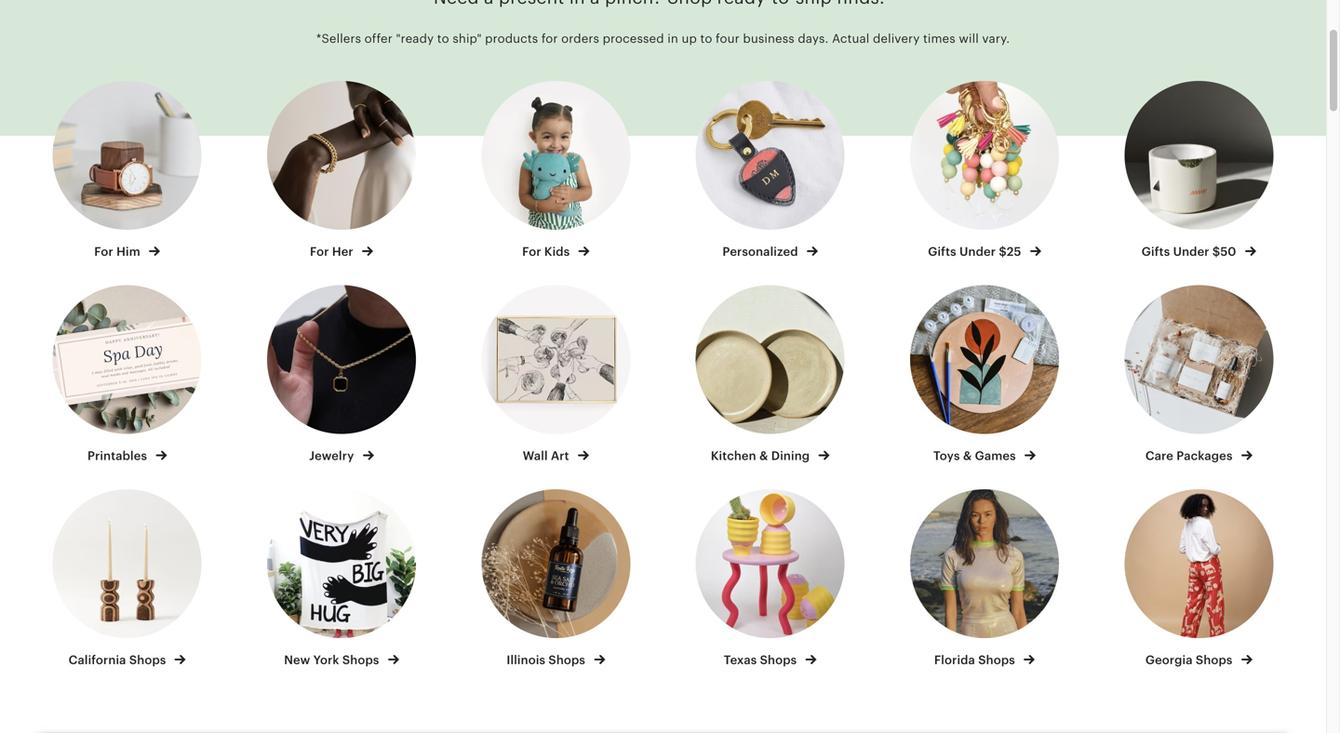 Task type: describe. For each thing, give the bounding box(es) containing it.
wall art
[[523, 449, 572, 463]]

for her link
[[251, 81, 432, 260]]

her
[[332, 245, 353, 259]]

jewelry
[[309, 449, 357, 463]]

& for toys
[[963, 449, 972, 463]]

under for $25
[[960, 245, 996, 259]]

care
[[1145, 449, 1174, 463]]

gifts under $25 link
[[894, 81, 1075, 260]]

printables
[[87, 449, 150, 463]]

for for for him
[[94, 245, 113, 259]]

new york shops
[[284, 653, 382, 667]]

kids
[[544, 245, 570, 259]]

florida shops
[[934, 653, 1018, 667]]

care packages
[[1145, 449, 1236, 463]]

under for $50
[[1173, 245, 1210, 259]]

art
[[551, 449, 569, 463]]

in
[[667, 32, 678, 46]]

business
[[743, 32, 795, 46]]

$25
[[999, 245, 1021, 259]]

actual
[[832, 32, 870, 46]]

gifts for gifts under $50
[[1142, 245, 1170, 259]]

shops for california
[[129, 653, 166, 667]]

florida shops link
[[894, 490, 1075, 669]]

vary.
[[982, 32, 1010, 46]]

illinois shops link
[[465, 490, 646, 669]]

for him
[[94, 245, 143, 259]]

toys
[[933, 449, 960, 463]]

texas shops link
[[680, 490, 861, 669]]

times
[[923, 32, 956, 46]]

texas
[[724, 653, 757, 667]]

*sellers
[[316, 32, 361, 46]]

georgia
[[1145, 653, 1193, 667]]

toys & games
[[933, 449, 1019, 463]]

for for for kids
[[522, 245, 541, 259]]

2 to from the left
[[700, 32, 712, 46]]

*sellers offer "ready to ship" products for orders processed in up to four business days. actual delivery times will vary.
[[316, 32, 1010, 46]]

up
[[682, 32, 697, 46]]

shops for florida
[[978, 653, 1015, 667]]

& for kitchen
[[759, 449, 768, 463]]

georgia shops
[[1145, 653, 1236, 667]]

games
[[975, 449, 1016, 463]]

gifts under $50
[[1142, 245, 1240, 259]]

for
[[541, 32, 558, 46]]

2 shops from the left
[[342, 653, 379, 667]]

days.
[[798, 32, 829, 46]]

will
[[959, 32, 979, 46]]

offer
[[365, 32, 393, 46]]

gifts under $25
[[928, 245, 1024, 259]]

him
[[116, 245, 140, 259]]

processed
[[603, 32, 664, 46]]



Task type: vqa. For each thing, say whether or not it's contained in the screenshot.
3rd VTG from the bottom of the Sections tab list
no



Task type: locate. For each thing, give the bounding box(es) containing it.
shops right the york
[[342, 653, 379, 667]]

0 horizontal spatial for
[[94, 245, 113, 259]]

wall
[[523, 449, 548, 463]]

shops
[[129, 653, 166, 667], [342, 653, 379, 667], [549, 653, 585, 667], [760, 653, 797, 667], [978, 653, 1015, 667], [1196, 653, 1233, 667]]

to left ship"
[[437, 32, 449, 46]]

1 horizontal spatial gifts
[[1142, 245, 1170, 259]]

under
[[960, 245, 996, 259], [1173, 245, 1210, 259]]

1 shops from the left
[[129, 653, 166, 667]]

packages
[[1177, 449, 1233, 463]]

& inside "link"
[[759, 449, 768, 463]]

illinois shops
[[507, 653, 588, 667]]

4 shops from the left
[[760, 653, 797, 667]]

2 horizontal spatial for
[[522, 245, 541, 259]]

shops for illinois
[[549, 653, 585, 667]]

0 horizontal spatial under
[[960, 245, 996, 259]]

1 to from the left
[[437, 32, 449, 46]]

5 shops from the left
[[978, 653, 1015, 667]]

for left her
[[310, 245, 329, 259]]

california shops link
[[37, 490, 218, 669]]

shops right texas at the right
[[760, 653, 797, 667]]

0 horizontal spatial gifts
[[928, 245, 956, 259]]

1 horizontal spatial under
[[1173, 245, 1210, 259]]

care packages link
[[1109, 285, 1289, 465]]

"ready
[[396, 32, 434, 46]]

printables link
[[37, 285, 218, 465]]

gifts left $50
[[1142, 245, 1170, 259]]

&
[[759, 449, 768, 463], [963, 449, 972, 463]]

2 & from the left
[[963, 449, 972, 463]]

products
[[485, 32, 538, 46]]

gifts under $50 link
[[1109, 81, 1289, 260]]

toys & games link
[[894, 285, 1075, 465]]

under left $50
[[1173, 245, 1210, 259]]

1 horizontal spatial to
[[700, 32, 712, 46]]

shops right florida
[[978, 653, 1015, 667]]

1 horizontal spatial &
[[963, 449, 972, 463]]

gifts for gifts under $25
[[928, 245, 956, 259]]

texas shops
[[724, 653, 800, 667]]

california shops
[[69, 653, 169, 667]]

shops right the california
[[129, 653, 166, 667]]

2 gifts from the left
[[1142, 245, 1170, 259]]

for kids
[[522, 245, 573, 259]]

for for for her
[[310, 245, 329, 259]]

shops for georgia
[[1196, 653, 1233, 667]]

1 gifts from the left
[[928, 245, 956, 259]]

for kids link
[[465, 81, 646, 260]]

orders
[[561, 32, 599, 46]]

kitchen & dining link
[[680, 285, 861, 465]]

georgia shops link
[[1109, 490, 1289, 669]]

york
[[313, 653, 339, 667]]

1 & from the left
[[759, 449, 768, 463]]

0 horizontal spatial &
[[759, 449, 768, 463]]

for him link
[[37, 81, 218, 260]]

dining
[[771, 449, 810, 463]]

1 under from the left
[[960, 245, 996, 259]]

1 for from the left
[[94, 245, 113, 259]]

to
[[437, 32, 449, 46], [700, 32, 712, 46]]

jewelry link
[[251, 285, 432, 465]]

0 horizontal spatial to
[[437, 32, 449, 46]]

3 shops from the left
[[549, 653, 585, 667]]

shops right georgia on the right of the page
[[1196, 653, 1233, 667]]

ship"
[[453, 32, 482, 46]]

gifts
[[928, 245, 956, 259], [1142, 245, 1170, 259]]

1 horizontal spatial for
[[310, 245, 329, 259]]

for her
[[310, 245, 356, 259]]

& left dining
[[759, 449, 768, 463]]

2 under from the left
[[1173, 245, 1210, 259]]

personalized link
[[680, 81, 861, 260]]

gifts left the $25
[[928, 245, 956, 259]]

6 shops from the left
[[1196, 653, 1233, 667]]

2 for from the left
[[310, 245, 329, 259]]

california
[[69, 653, 126, 667]]

kitchen & dining
[[711, 449, 813, 463]]

new
[[284, 653, 310, 667]]

wall art link
[[465, 285, 646, 465]]

new york shops link
[[251, 490, 432, 669]]

shops for texas
[[760, 653, 797, 667]]

kitchen
[[711, 449, 756, 463]]

illinois
[[507, 653, 545, 667]]

to right up
[[700, 32, 712, 46]]

for
[[94, 245, 113, 259], [310, 245, 329, 259], [522, 245, 541, 259]]

four
[[716, 32, 740, 46]]

under left the $25
[[960, 245, 996, 259]]

for inside 'link'
[[522, 245, 541, 259]]

personalized
[[723, 245, 801, 259]]

for left 'him'
[[94, 245, 113, 259]]

3 for from the left
[[522, 245, 541, 259]]

for left kids
[[522, 245, 541, 259]]

florida
[[934, 653, 975, 667]]

shops right illinois at the left bottom
[[549, 653, 585, 667]]

delivery
[[873, 32, 920, 46]]

$50
[[1213, 245, 1236, 259]]

& right toys
[[963, 449, 972, 463]]



